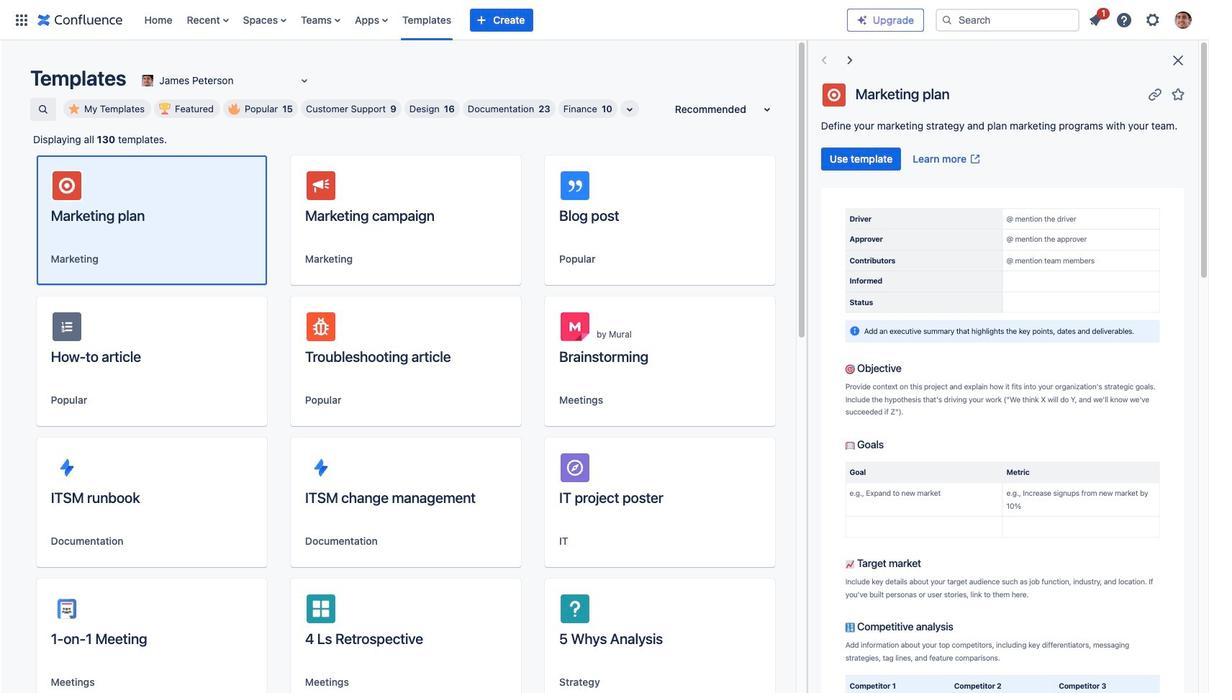 Task type: vqa. For each thing, say whether or not it's contained in the screenshot.
Search field
yes



Task type: describe. For each thing, give the bounding box(es) containing it.
next template image
[[841, 52, 858, 69]]

close image
[[1169, 52, 1187, 69]]

open search bar image
[[37, 104, 49, 115]]

your profile and preferences image
[[1175, 11, 1192, 28]]

previous template image
[[815, 52, 832, 69]]

star marketing plan image
[[1169, 85, 1187, 103]]

appswitcher icon image
[[13, 11, 30, 28]]

share link image
[[1146, 85, 1164, 103]]

global element
[[9, 0, 847, 40]]

settings icon image
[[1144, 11, 1162, 28]]



Task type: locate. For each thing, give the bounding box(es) containing it.
list
[[137, 0, 847, 40], [1082, 5, 1200, 33]]

1 horizontal spatial list
[[1082, 5, 1200, 33]]

confluence image
[[37, 11, 123, 28], [37, 11, 123, 28]]

search image
[[941, 14, 953, 26]]

Search field
[[936, 8, 1080, 31]]

banner
[[0, 0, 1209, 40]]

list item inside list
[[1082, 5, 1110, 31]]

help icon image
[[1115, 11, 1133, 28]]

notification icon image
[[1087, 11, 1104, 28]]

list for premium icon
[[1082, 5, 1200, 33]]

None text field
[[139, 73, 142, 88]]

group
[[821, 148, 987, 171]]

more categories image
[[621, 101, 638, 118]]

premium image
[[856, 14, 868, 26]]

list for appswitcher icon
[[137, 0, 847, 40]]

list item
[[1082, 5, 1110, 31]]

open image
[[296, 72, 313, 89]]

0 horizontal spatial list
[[137, 0, 847, 40]]

None search field
[[936, 8, 1080, 31]]



